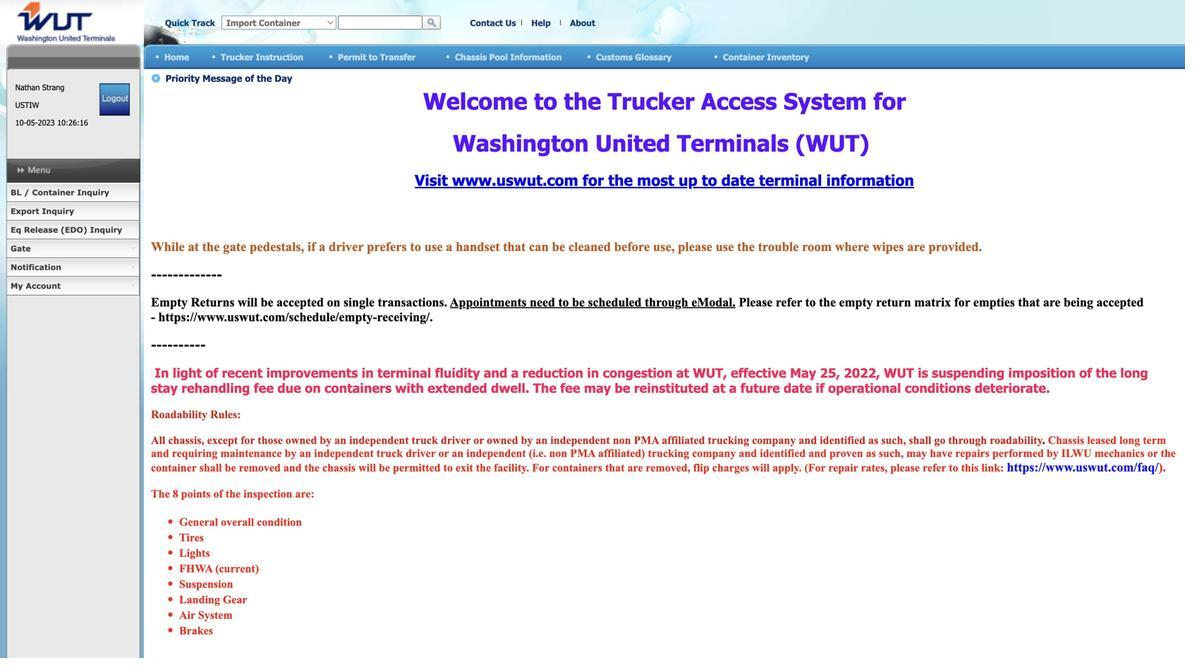 Task type: describe. For each thing, give the bounding box(es) containing it.
chassis pool information
[[455, 52, 562, 62]]

notification link
[[6, 258, 140, 277]]

eq release (edo) inquiry link
[[6, 221, 140, 240]]

ustiw
[[15, 100, 39, 110]]

inventory
[[767, 52, 809, 62]]

0 horizontal spatial container
[[32, 188, 74, 197]]

10-05-2023 10:26:16
[[15, 118, 88, 127]]

transfer
[[380, 52, 416, 62]]

container inventory
[[723, 52, 809, 62]]

export inquiry
[[11, 206, 74, 216]]

contact
[[470, 17, 503, 28]]

gate link
[[6, 240, 140, 258]]

help link
[[531, 17, 551, 28]]

us
[[505, 17, 516, 28]]

notification
[[11, 262, 61, 272]]

quick track
[[165, 17, 215, 28]]

help
[[531, 17, 551, 28]]

my
[[11, 281, 23, 291]]

about link
[[570, 17, 595, 28]]

chassis
[[455, 52, 487, 62]]

(edo)
[[61, 225, 87, 235]]

eq release (edo) inquiry
[[11, 225, 122, 235]]

my account
[[11, 281, 61, 291]]

permit
[[338, 52, 366, 62]]

quick
[[165, 17, 189, 28]]



Task type: locate. For each thing, give the bounding box(es) containing it.
nathan
[[15, 83, 40, 92]]

inquiry for container
[[77, 188, 109, 197]]

customs glossary
[[596, 52, 672, 62]]

10:26:16
[[57, 118, 88, 127]]

inquiry right (edo)
[[90, 225, 122, 235]]

customs
[[596, 52, 633, 62]]

my account link
[[6, 277, 140, 296]]

bl / container inquiry link
[[6, 183, 140, 202]]

2 vertical spatial inquiry
[[90, 225, 122, 235]]

1 horizontal spatial container
[[723, 52, 765, 62]]

permit to transfer
[[338, 52, 416, 62]]

/
[[24, 188, 29, 197]]

about
[[570, 17, 595, 28]]

1 vertical spatial inquiry
[[42, 206, 74, 216]]

eq
[[11, 225, 21, 235]]

release
[[24, 225, 58, 235]]

gate
[[11, 244, 31, 253]]

login image
[[100, 83, 130, 116]]

1 vertical spatial container
[[32, 188, 74, 197]]

home
[[164, 52, 189, 62]]

None text field
[[338, 16, 423, 30]]

information
[[510, 52, 562, 62]]

contact us
[[470, 17, 516, 28]]

to
[[369, 52, 378, 62]]

inquiry
[[77, 188, 109, 197], [42, 206, 74, 216], [90, 225, 122, 235]]

export
[[11, 206, 39, 216]]

account
[[26, 281, 61, 291]]

instruction
[[256, 52, 303, 62]]

container left inventory
[[723, 52, 765, 62]]

track
[[192, 17, 215, 28]]

container
[[723, 52, 765, 62], [32, 188, 74, 197]]

bl
[[11, 188, 21, 197]]

glossary
[[635, 52, 672, 62]]

trucker
[[221, 52, 253, 62]]

2023
[[38, 118, 55, 127]]

0 vertical spatial inquiry
[[77, 188, 109, 197]]

container up export inquiry
[[32, 188, 74, 197]]

inquiry down bl / container inquiry
[[42, 206, 74, 216]]

0 vertical spatial container
[[723, 52, 765, 62]]

inquiry up export inquiry link
[[77, 188, 109, 197]]

pool
[[489, 52, 508, 62]]

trucker instruction
[[221, 52, 303, 62]]

05-
[[27, 118, 38, 127]]

contact us link
[[470, 17, 516, 28]]

10-
[[15, 118, 27, 127]]

nathan strang
[[15, 83, 65, 92]]

inquiry for (edo)
[[90, 225, 122, 235]]

strang
[[42, 83, 65, 92]]

export inquiry link
[[6, 202, 140, 221]]

bl / container inquiry
[[11, 188, 109, 197]]



Task type: vqa. For each thing, say whether or not it's contained in the screenshot.
17-
no



